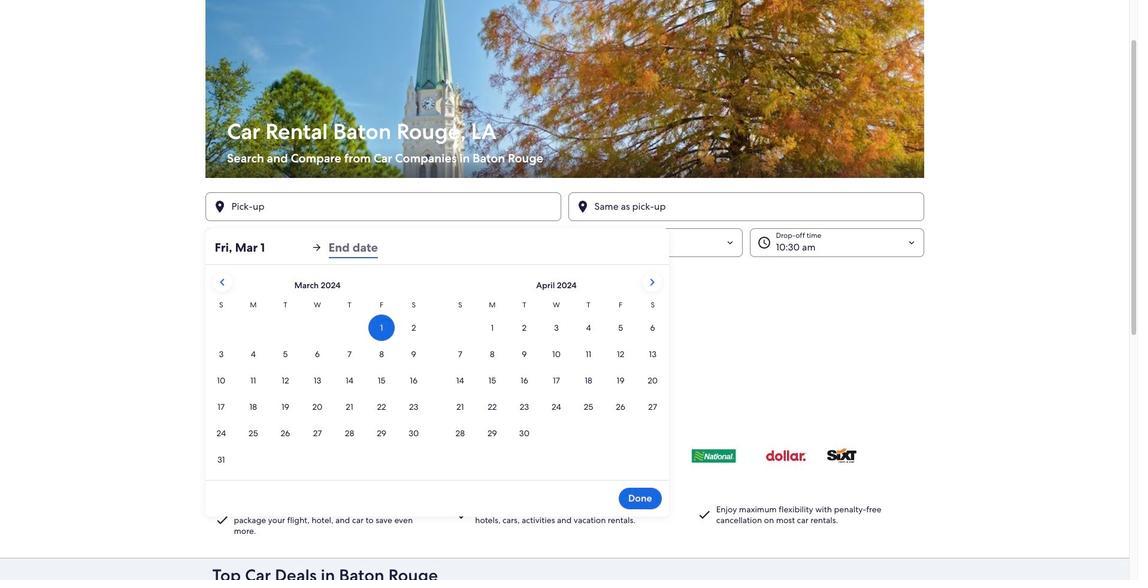 Task type: locate. For each thing, give the bounding box(es) containing it.
previous month image
[[215, 275, 229, 289]]

breadcrumbs region
[[0, 0, 1130, 558]]



Task type: vqa. For each thing, say whether or not it's contained in the screenshot.
breadcrumbs region
yes



Task type: describe. For each thing, give the bounding box(es) containing it.
car suppliers logo image
[[212, 433, 917, 477]]

next month image
[[645, 275, 659, 289]]



